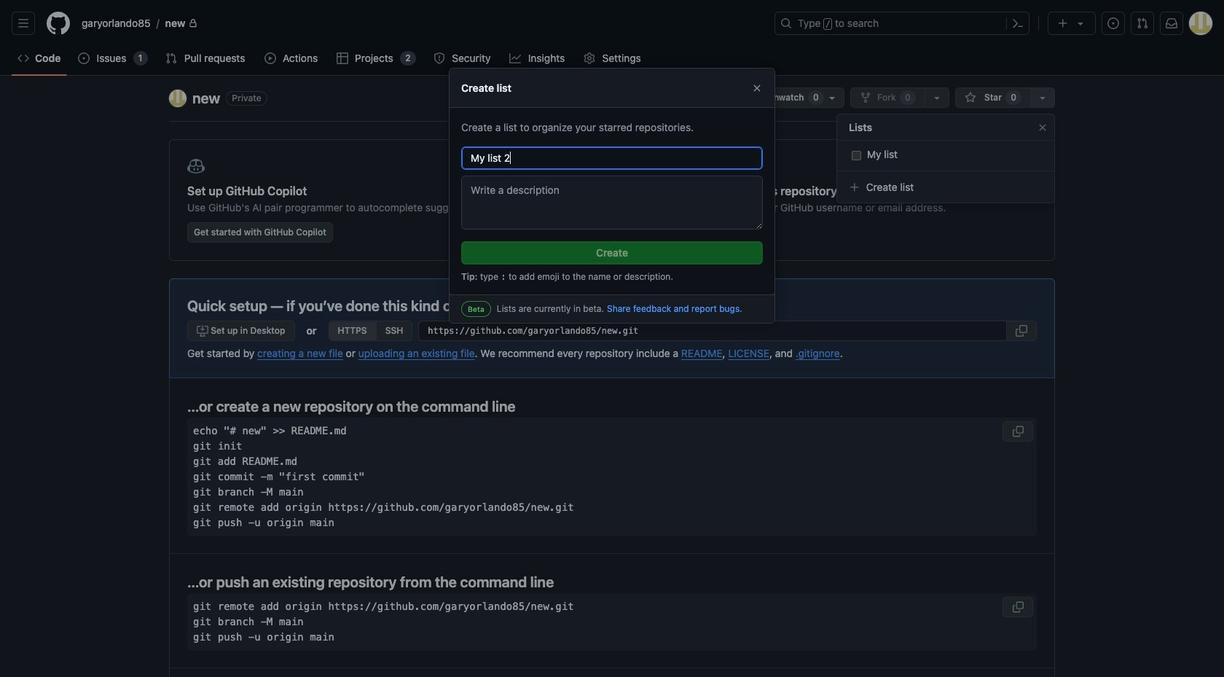 Task type: describe. For each thing, give the bounding box(es) containing it.
feature release label: beta element
[[461, 301, 491, 317]]

plus image
[[849, 181, 861, 193]]

issue opened image for git pull request icon
[[1108, 17, 1119, 29]]

play image
[[264, 52, 276, 64]]

repo forked image
[[860, 92, 872, 103]]

graph image
[[509, 52, 521, 64]]

0 users starred this repository element
[[1006, 90, 1022, 105]]

create list dialog
[[449, 68, 775, 324]]

person add image
[[642, 157, 660, 175]]

List description text field
[[461, 176, 763, 229]]

Clone URL text field
[[419, 321, 1007, 341]]

lock image
[[188, 19, 197, 28]]

see your forks of this repository image
[[931, 92, 943, 103]]

triangle down image
[[1075, 17, 1087, 29]]

List name text field
[[461, 146, 763, 170]]

issue opened image for git pull request image
[[78, 52, 90, 64]]

0 vertical spatial copy to clipboard image
[[1016, 325, 1028, 337]]

git pull request image
[[165, 52, 177, 64]]



Task type: locate. For each thing, give the bounding box(es) containing it.
None checkbox
[[852, 149, 861, 162]]

close menu image
[[1037, 121, 1049, 133]]

code image
[[17, 52, 29, 64]]

notifications image
[[1166, 17, 1178, 29]]

issue opened image right 'code' icon
[[78, 52, 90, 64]]

copy to clipboard image
[[1012, 601, 1024, 613]]

1 vertical spatial copy to clipboard image
[[1012, 425, 1024, 437]]

1 horizontal spatial issue opened image
[[1108, 17, 1119, 29]]

table image
[[336, 52, 348, 64]]

menu
[[837, 108, 1055, 215]]

issue opened image left git pull request icon
[[1108, 17, 1119, 29]]

eye image
[[753, 92, 765, 103]]

command palette image
[[1012, 17, 1024, 29]]

desktop download image
[[197, 325, 208, 337]]

copilot image
[[187, 157, 205, 175]]

copy to clipboard image
[[1016, 325, 1028, 337], [1012, 425, 1024, 437]]

0 horizontal spatial issue opened image
[[78, 52, 90, 64]]

owner avatar image
[[169, 90, 187, 107]]

plus image
[[1057, 17, 1069, 29]]

close dialog image
[[751, 82, 763, 94]]

shield image
[[433, 52, 445, 64]]

add this repository to a list image
[[1037, 92, 1049, 103]]

issue opened image
[[1108, 17, 1119, 29], [78, 52, 90, 64]]

git pull request image
[[1137, 17, 1149, 29]]

1 vertical spatial issue opened image
[[78, 52, 90, 64]]

0 vertical spatial issue opened image
[[1108, 17, 1119, 29]]

gear image
[[584, 52, 595, 64]]

list
[[76, 12, 766, 35]]

star image
[[965, 92, 976, 103]]

homepage image
[[47, 12, 70, 35]]



Task type: vqa. For each thing, say whether or not it's contained in the screenshot.
triangle down image
yes



